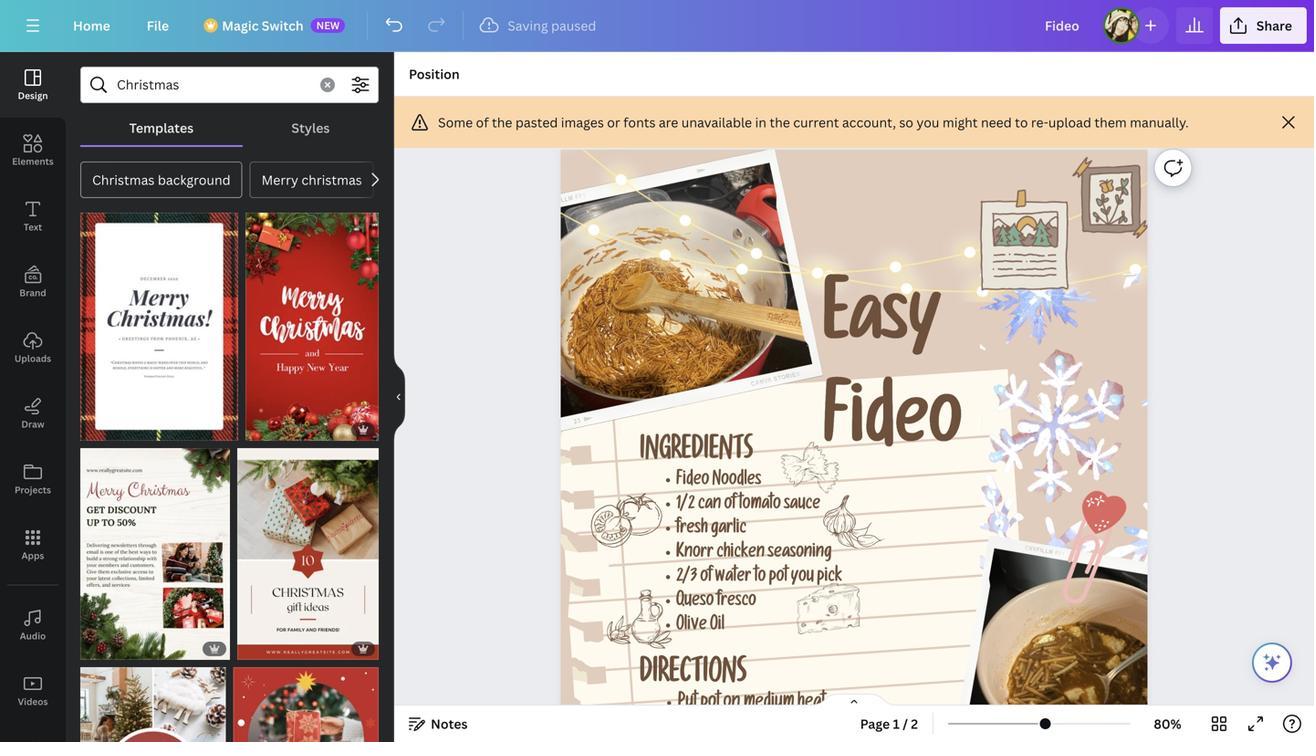 Task type: locate. For each thing, give the bounding box(es) containing it.
of right some in the left top of the page
[[476, 114, 489, 131]]

can
[[698, 497, 721, 515]]

of right 2/3
[[701, 569, 712, 588]]

you down seasoning
[[791, 569, 814, 588]]

1 vertical spatial you
[[791, 569, 814, 588]]

images
[[561, 114, 604, 131]]

draw
[[21, 418, 44, 430]]

fideo
[[823, 392, 962, 468], [676, 472, 710, 491]]

1 left /
[[893, 715, 900, 733]]

0 horizontal spatial fideo
[[676, 472, 710, 491]]

the left pasted
[[492, 114, 513, 131]]

pot down seasoning
[[769, 569, 788, 588]]

the right in
[[770, 114, 790, 131]]

oil
[[710, 618, 725, 636]]

magic
[[222, 17, 259, 34]]

projects button
[[0, 446, 66, 512]]

to left re-
[[1015, 114, 1028, 131]]

1 right audio
[[89, 642, 95, 655]]

0 vertical spatial fideo
[[823, 392, 962, 468]]

you
[[917, 114, 940, 131], [791, 569, 814, 588]]

put
[[678, 695, 697, 714]]

merry christmas
[[262, 171, 362, 189]]

0 horizontal spatial the
[[492, 114, 513, 131]]

fideo inside fideo noodles 1/2 can of tomato sauce
[[676, 472, 710, 491]]

apps button
[[0, 512, 66, 578]]

file
[[147, 17, 169, 34]]

water
[[715, 569, 752, 588]]

0 vertical spatial 2
[[110, 642, 115, 655]]

0 horizontal spatial pot
[[701, 695, 720, 714]]

canva assistant image
[[1262, 652, 1284, 674]]

1 horizontal spatial pot
[[769, 569, 788, 588]]

of inside fideo noodles 1/2 can of tomato sauce
[[724, 497, 736, 515]]

red wood merry christmas newsletter group
[[80, 437, 230, 660]]

uploads button
[[0, 315, 66, 381]]

or
[[607, 114, 621, 131]]

1
[[89, 642, 95, 655], [893, 715, 900, 733]]

to right water
[[755, 569, 766, 588]]

show pages image
[[811, 693, 898, 708]]

of right audio
[[97, 642, 107, 655]]

1 horizontal spatial 2
[[911, 715, 918, 733]]

red minimalist christmas day instagram story group
[[246, 202, 379, 441]]

fresh
[[676, 521, 708, 539]]

0 vertical spatial you
[[917, 114, 940, 131]]

of inside red wood merry christmas newsletter group
[[97, 642, 107, 655]]

videos
[[18, 696, 48, 708]]

2
[[110, 642, 115, 655], [911, 715, 918, 733]]

1 vertical spatial 1
[[893, 715, 900, 733]]

0 vertical spatial pot
[[769, 569, 788, 588]]

to
[[1015, 114, 1028, 131], [755, 569, 766, 588]]

1 vertical spatial fideo
[[676, 472, 710, 491]]

switch
[[262, 17, 304, 34]]

1 horizontal spatial 1
[[893, 715, 900, 733]]

0 horizontal spatial 2
[[110, 642, 115, 655]]

share
[[1257, 17, 1293, 34]]

pot
[[769, 569, 788, 588], [701, 695, 720, 714]]

christmas
[[302, 171, 362, 189]]

directions
[[640, 662, 747, 693]]

medium
[[744, 695, 795, 714]]

garlic
[[711, 521, 747, 539]]

account,
[[843, 114, 896, 131]]

fonts
[[624, 114, 656, 131]]

pot left on
[[701, 695, 720, 714]]

0 horizontal spatial to
[[755, 569, 766, 588]]

1 vertical spatial 2
[[911, 715, 918, 733]]

share button
[[1220, 7, 1307, 44]]

so
[[900, 114, 914, 131]]

0 vertical spatial to
[[1015, 114, 1028, 131]]

2 right /
[[911, 715, 918, 733]]

1 horizontal spatial you
[[917, 114, 940, 131]]

merry christmas button
[[250, 162, 374, 198]]

farfalle pasta illustration image
[[781, 442, 839, 493]]

brand button
[[0, 249, 66, 315]]

1 vertical spatial to
[[755, 569, 766, 588]]

templates
[[129, 119, 194, 136]]

page
[[861, 715, 890, 733]]

saving
[[508, 17, 548, 34]]

text button
[[0, 183, 66, 249]]

fresh garlic
[[676, 521, 747, 539]]

0 horizontal spatial 1
[[89, 642, 95, 655]]

red modern creative christmas pinterest pin group
[[233, 656, 379, 742]]

videos button
[[0, 658, 66, 724]]

projects
[[15, 484, 51, 496]]

ingredients
[[640, 439, 753, 468]]

page 1 / 2 button
[[853, 709, 926, 739]]

chicken
[[717, 545, 765, 563]]

draw button
[[0, 381, 66, 446]]

plaid pattern christmas pinterest graphic group
[[80, 202, 238, 441]]

1 horizontal spatial the
[[770, 114, 790, 131]]

you right so
[[917, 114, 940, 131]]

elements
[[12, 155, 54, 168]]

new
[[316, 18, 340, 32]]

christmas background
[[92, 171, 231, 189]]

1/2
[[676, 497, 695, 515]]

brand
[[19, 287, 46, 299]]

seasoning
[[768, 545, 832, 563]]

unavailable
[[682, 114, 752, 131]]

0 horizontal spatial you
[[791, 569, 814, 588]]

current
[[794, 114, 839, 131]]

2 up white and red christmas decor ideas pinterest pin group
[[110, 642, 115, 655]]

put pot on medium heat
[[678, 695, 826, 714]]

0 vertical spatial 1
[[89, 642, 95, 655]]

knorr chicken seasoning 2/3 of water to pot you pick queso fresco olive oil
[[676, 545, 843, 636]]

of right can
[[724, 497, 736, 515]]

1 horizontal spatial fideo
[[823, 392, 962, 468]]

design button
[[0, 52, 66, 118]]



Task type: describe. For each thing, give the bounding box(es) containing it.
fideo noodles 1/2 can of tomato sauce
[[676, 472, 821, 515]]

some of the pasted images or fonts are unavailable in the current account, so you might need to re-upload them manually.
[[438, 114, 1189, 131]]

in
[[755, 114, 767, 131]]

position
[[409, 65, 460, 83]]

audio
[[20, 630, 46, 642]]

white and red christmas decor ideas pinterest pin group
[[80, 656, 226, 742]]

olive oil hand drawn image
[[607, 590, 672, 649]]

manually.
[[1130, 114, 1189, 131]]

fresco
[[717, 594, 757, 612]]

on
[[724, 695, 741, 714]]

home
[[73, 17, 110, 34]]

text
[[24, 221, 42, 233]]

/
[[903, 715, 908, 733]]

red modern creative christmas pinterest pin image
[[233, 667, 379, 742]]

sauce
[[784, 497, 821, 515]]

styles button
[[243, 110, 379, 145]]

position button
[[402, 59, 467, 89]]

2/3
[[676, 569, 698, 588]]

audio button
[[0, 592, 66, 658]]

tomato
[[739, 497, 781, 515]]

noodles
[[713, 472, 762, 491]]

hide image
[[393, 353, 405, 441]]

saving paused status
[[471, 15, 606, 37]]

80%
[[1154, 715, 1182, 733]]

side panel tab list
[[0, 52, 66, 742]]

pasted
[[516, 114, 558, 131]]

2 inside red wood merry christmas newsletter group
[[110, 642, 115, 655]]

easy
[[823, 289, 941, 366]]

red and beige minimalist christmas gift ideas pinterest pin group
[[237, 437, 379, 660]]

80% button
[[1138, 709, 1198, 739]]

apps
[[22, 550, 44, 562]]

1 inside red wood merry christmas newsletter group
[[89, 642, 95, 655]]

main menu bar
[[0, 0, 1315, 52]]

uploads
[[14, 352, 51, 365]]

heat
[[798, 695, 826, 714]]

paused
[[551, 17, 596, 34]]

might
[[943, 114, 978, 131]]

them
[[1095, 114, 1127, 131]]

saving paused
[[508, 17, 596, 34]]

Search 800 x 1200 px templates search field
[[117, 68, 309, 102]]

pot inside knorr chicken seasoning 2/3 of water to pot you pick queso fresco olive oil
[[769, 569, 788, 588]]

file button
[[132, 7, 184, 44]]

1 vertical spatial pot
[[701, 695, 720, 714]]

2 inside button
[[911, 715, 918, 733]]

queso
[[676, 594, 714, 612]]

to inside knorr chicken seasoning 2/3 of water to pot you pick queso fresco olive oil
[[755, 569, 766, 588]]

fideo for fideo noodles 1/2 can of tomato sauce
[[676, 472, 710, 491]]

2 the from the left
[[770, 114, 790, 131]]

christmas background button
[[80, 162, 243, 198]]

Design title text field
[[1031, 7, 1096, 44]]

templates button
[[80, 110, 243, 145]]

upload
[[1049, 114, 1092, 131]]

white and red christmas decor ideas pinterest pin image
[[80, 667, 226, 742]]

1 the from the left
[[492, 114, 513, 131]]

magic switch
[[222, 17, 304, 34]]

elements button
[[0, 118, 66, 183]]

some
[[438, 114, 473, 131]]

of inside knorr chicken seasoning 2/3 of water to pot you pick queso fresco olive oil
[[701, 569, 712, 588]]

background
[[158, 171, 231, 189]]

1 of 2
[[89, 642, 115, 655]]

olive
[[676, 618, 707, 636]]

merry
[[262, 171, 298, 189]]

plaid pattern christmas pinterest graphic image
[[80, 213, 238, 441]]

need
[[981, 114, 1012, 131]]

are
[[659, 114, 679, 131]]

re-
[[1032, 114, 1049, 131]]

red and beige minimalist christmas gift ideas pinterest pin image
[[237, 448, 379, 660]]

notes
[[431, 715, 468, 733]]

design
[[18, 89, 48, 102]]

notes button
[[402, 709, 475, 739]]

1 horizontal spatial to
[[1015, 114, 1028, 131]]

fideo for fideo
[[823, 392, 962, 468]]

1 inside button
[[893, 715, 900, 733]]

red minimalist christmas day instagram story image
[[246, 213, 379, 441]]

christmas
[[92, 171, 155, 189]]

styles
[[292, 119, 330, 136]]

home link
[[58, 7, 125, 44]]

knorr
[[676, 545, 714, 563]]

page 1 / 2
[[861, 715, 918, 733]]

you inside knorr chicken seasoning 2/3 of water to pot you pick queso fresco olive oil
[[791, 569, 814, 588]]

pick
[[817, 569, 843, 588]]



Task type: vqa. For each thing, say whether or not it's contained in the screenshot.
Canva Sans
no



